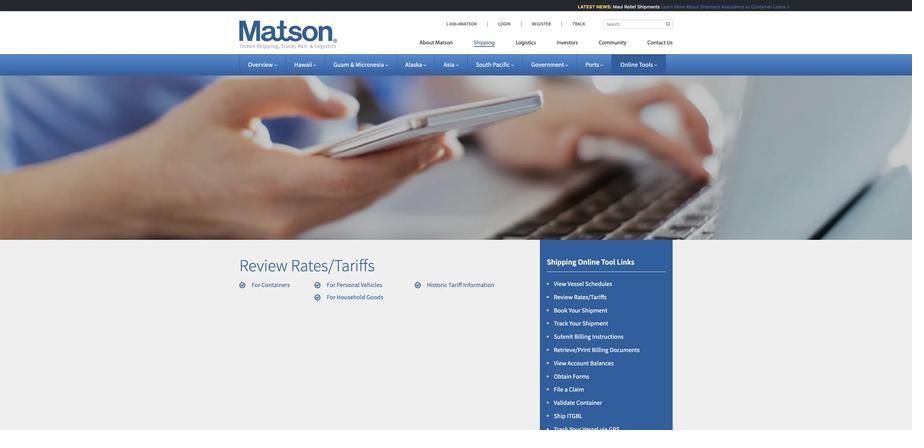 Task type: describe. For each thing, give the bounding box(es) containing it.
claim
[[569, 385, 584, 393]]

review inside 'shipping online tool links' section
[[554, 293, 573, 301]]

shipping online tool links
[[547, 257, 635, 267]]

view vessel schedules
[[554, 280, 612, 288]]

contact us link
[[637, 37, 673, 51]]

instructions
[[592, 333, 624, 341]]

ports
[[586, 60, 599, 69]]

0 vertical spatial review
[[240, 255, 288, 276]]

for containers link
[[252, 281, 290, 289]]

for for for containers
[[252, 281, 260, 289]]

online tools
[[621, 60, 653, 69]]

logistics link
[[506, 37, 547, 51]]

file a claim
[[554, 385, 584, 393]]

tariff
[[449, 281, 462, 289]]

validate container
[[554, 399, 603, 407]]

view account balances
[[554, 359, 614, 367]]

balances
[[590, 359, 614, 367]]

loans
[[769, 4, 782, 9]]

government link
[[532, 60, 569, 69]]

0 vertical spatial shipment
[[696, 4, 717, 9]]

news:
[[593, 4, 608, 9]]

south pacific link
[[476, 60, 514, 69]]

review rates/tariffs link
[[554, 293, 607, 301]]

shipping link
[[463, 37, 506, 51]]

latest
[[574, 4, 591, 9]]

tool
[[602, 257, 616, 267]]

goods
[[367, 293, 384, 301]]

view for view account balances
[[554, 359, 567, 367]]

ship
[[554, 412, 566, 420]]

itgbl
[[567, 412, 583, 420]]

customer inputing information via laptop to matson's online tools. image
[[0, 64, 913, 240]]

asia link
[[444, 60, 459, 69]]

book your shipment link
[[554, 306, 608, 314]]

track your shipment link
[[554, 319, 608, 327]]

track your shipment
[[554, 319, 608, 327]]

forms
[[573, 372, 590, 380]]

billing for retrieve/print
[[592, 346, 609, 354]]

relief
[[621, 4, 632, 9]]

asia
[[444, 60, 455, 69]]

track for track link on the top of page
[[573, 21, 586, 27]]

track for track your shipment
[[554, 319, 568, 327]]

800-
[[450, 21, 458, 27]]

a
[[565, 385, 568, 393]]

information
[[463, 281, 495, 289]]

book your shipment
[[554, 306, 608, 314]]

for containers
[[252, 281, 290, 289]]

your for track
[[570, 319, 581, 327]]

assistance
[[718, 4, 741, 9]]

community
[[599, 40, 627, 46]]

submit
[[554, 333, 573, 341]]

login
[[498, 21, 511, 27]]

for household goods link
[[327, 293, 384, 301]]

for for for household goods
[[327, 293, 336, 301]]

shipments
[[634, 4, 656, 9]]

validate
[[554, 399, 575, 407]]

shipping online tool links section
[[531, 240, 682, 430]]

contact us
[[648, 40, 673, 46]]

about matson
[[420, 40, 453, 46]]

historic
[[427, 281, 447, 289]]

schedules
[[585, 280, 612, 288]]

alaska
[[405, 60, 423, 69]]

hawaii
[[294, 60, 312, 69]]

south
[[476, 60, 492, 69]]

matson
[[436, 40, 453, 46]]

community link
[[589, 37, 637, 51]]

file
[[554, 385, 564, 393]]

about inside about matson link
[[420, 40, 434, 46]]

learn more about shipment assistance or container loans > link
[[657, 4, 786, 9]]

more
[[670, 4, 681, 9]]

vessel
[[568, 280, 584, 288]]

personal
[[337, 281, 360, 289]]

links
[[617, 257, 635, 267]]

1-800-4matson link
[[446, 21, 488, 27]]

maui
[[609, 4, 619, 9]]

hawaii link
[[294, 60, 316, 69]]

blue matson logo with ocean, shipping, truck, rail and logistics written beneath it. image
[[240, 21, 337, 49]]

ports link
[[586, 60, 604, 69]]

register link
[[521, 21, 562, 27]]

ship itgbl
[[554, 412, 583, 420]]



Task type: locate. For each thing, give the bounding box(es) containing it.
shipping for shipping
[[474, 40, 495, 46]]

obtain forms
[[554, 372, 590, 380]]

container right or
[[748, 4, 768, 9]]

view for view vessel schedules
[[554, 280, 567, 288]]

view left vessel
[[554, 280, 567, 288]]

for
[[252, 281, 260, 289], [327, 281, 336, 289], [327, 293, 336, 301]]

1 horizontal spatial online
[[621, 60, 638, 69]]

review up for containers link
[[240, 255, 288, 276]]

shipping up south
[[474, 40, 495, 46]]

your for book
[[569, 306, 581, 314]]

1 horizontal spatial track
[[573, 21, 586, 27]]

about matson link
[[420, 37, 463, 51]]

&
[[351, 60, 354, 69]]

file a claim link
[[554, 385, 584, 393]]

0 vertical spatial container
[[748, 4, 768, 9]]

for for for personal vehicles
[[327, 281, 336, 289]]

1 horizontal spatial review
[[554, 293, 573, 301]]

0 horizontal spatial shipping
[[474, 40, 495, 46]]

billing up "balances"
[[592, 346, 609, 354]]

obtain forms link
[[554, 372, 590, 380]]

0 horizontal spatial track
[[554, 319, 568, 327]]

top menu navigation
[[420, 37, 673, 51]]

1 vertical spatial about
[[420, 40, 434, 46]]

about left matson
[[420, 40, 434, 46]]

for personal vehicles link
[[327, 281, 382, 289]]

1 vertical spatial billing
[[592, 346, 609, 354]]

0 vertical spatial view
[[554, 280, 567, 288]]

2 vertical spatial shipment
[[583, 319, 608, 327]]

guam & micronesia link
[[334, 60, 388, 69]]

for left containers
[[252, 281, 260, 289]]

0 horizontal spatial container
[[577, 399, 603, 407]]

overview link
[[248, 60, 277, 69]]

latest news: maui relief shipments learn more about shipment assistance or container loans >
[[574, 4, 786, 9]]

1 vertical spatial shipping
[[547, 257, 577, 267]]

0 horizontal spatial online
[[578, 257, 600, 267]]

view up obtain
[[554, 359, 567, 367]]

0 vertical spatial billing
[[575, 333, 591, 341]]

0 vertical spatial track
[[573, 21, 586, 27]]

shipping up vessel
[[547, 257, 577, 267]]

0 vertical spatial shipping
[[474, 40, 495, 46]]

Search search field
[[603, 20, 673, 29]]

retrieve/print billing documents link
[[554, 346, 640, 354]]

0 horizontal spatial review rates/tariffs
[[240, 255, 375, 276]]

online left the tools
[[621, 60, 638, 69]]

shipment up submit billing instructions
[[583, 319, 608, 327]]

view
[[554, 280, 567, 288], [554, 359, 567, 367]]

rates/tariffs down view vessel schedules
[[574, 293, 607, 301]]

1 horizontal spatial rates/tariffs
[[574, 293, 607, 301]]

2 view from the top
[[554, 359, 567, 367]]

shipping for shipping online tool links
[[547, 257, 577, 267]]

historic tariff information link
[[427, 281, 495, 289]]

1 vertical spatial your
[[570, 319, 581, 327]]

account
[[568, 359, 589, 367]]

your right book
[[569, 306, 581, 314]]

1 vertical spatial view
[[554, 359, 567, 367]]

submit billing instructions link
[[554, 333, 624, 341]]

shipping inside section
[[547, 257, 577, 267]]

0 horizontal spatial review
[[240, 255, 288, 276]]

rates/tariffs
[[291, 255, 375, 276], [574, 293, 607, 301]]

1 horizontal spatial shipping
[[547, 257, 577, 267]]

>
[[783, 4, 786, 9]]

micronesia
[[356, 60, 384, 69]]

tools
[[639, 60, 653, 69]]

0 vertical spatial online
[[621, 60, 638, 69]]

1 horizontal spatial container
[[748, 4, 768, 9]]

book
[[554, 306, 568, 314]]

overview
[[248, 60, 273, 69]]

review rates/tariffs
[[240, 255, 375, 276], [554, 293, 607, 301]]

for left personal
[[327, 281, 336, 289]]

shipping inside "link"
[[474, 40, 495, 46]]

shipment left assistance
[[696, 4, 717, 9]]

view vessel schedules link
[[554, 280, 612, 288]]

1-800-4matson
[[446, 21, 477, 27]]

billing for submit
[[575, 333, 591, 341]]

0 vertical spatial about
[[682, 4, 695, 9]]

online left tool
[[578, 257, 600, 267]]

government
[[532, 60, 564, 69]]

your
[[569, 306, 581, 314], [570, 319, 581, 327]]

search image
[[666, 22, 671, 26]]

container down claim
[[577, 399, 603, 407]]

online tools link
[[621, 60, 658, 69]]

or
[[742, 4, 746, 9]]

review up book
[[554, 293, 573, 301]]

review rates/tariffs inside 'shipping online tool links' section
[[554, 293, 607, 301]]

1 view from the top
[[554, 280, 567, 288]]

for household goods
[[327, 293, 384, 301]]

track down book
[[554, 319, 568, 327]]

your down book your shipment
[[570, 319, 581, 327]]

1 horizontal spatial about
[[682, 4, 695, 9]]

validate container link
[[554, 399, 603, 407]]

shipment for track your shipment
[[583, 319, 608, 327]]

online inside section
[[578, 257, 600, 267]]

0 vertical spatial your
[[569, 306, 581, 314]]

track link
[[562, 21, 586, 27]]

alaska link
[[405, 60, 427, 69]]

historic tariff information
[[427, 281, 495, 289]]

track inside 'shipping online tool links' section
[[554, 319, 568, 327]]

shipment up 'track your shipment' link
[[582, 306, 608, 314]]

south pacific
[[476, 60, 510, 69]]

1 vertical spatial track
[[554, 319, 568, 327]]

4matson
[[458, 21, 477, 27]]

login link
[[488, 21, 521, 27]]

for left household
[[327, 293, 336, 301]]

about right more
[[682, 4, 695, 9]]

container inside 'shipping online tool links' section
[[577, 399, 603, 407]]

None search field
[[603, 20, 673, 29]]

household
[[337, 293, 365, 301]]

0 horizontal spatial about
[[420, 40, 434, 46]]

shipment for book your shipment
[[582, 306, 608, 314]]

1 vertical spatial review rates/tariffs
[[554, 293, 607, 301]]

vehicles
[[361, 281, 382, 289]]

0 vertical spatial rates/tariffs
[[291, 255, 375, 276]]

container
[[748, 4, 768, 9], [577, 399, 603, 407]]

investors link
[[547, 37, 589, 51]]

online
[[621, 60, 638, 69], [578, 257, 600, 267]]

us
[[667, 40, 673, 46]]

1 vertical spatial container
[[577, 399, 603, 407]]

1 vertical spatial rates/tariffs
[[574, 293, 607, 301]]

1 vertical spatial shipment
[[582, 306, 608, 314]]

rates/tariffs inside 'shipping online tool links' section
[[574, 293, 607, 301]]

0 vertical spatial review rates/tariffs
[[240, 255, 375, 276]]

track down latest on the right top of the page
[[573, 21, 586, 27]]

0 horizontal spatial rates/tariffs
[[291, 255, 375, 276]]

0 horizontal spatial billing
[[575, 333, 591, 341]]

logistics
[[516, 40, 536, 46]]

review
[[240, 255, 288, 276], [554, 293, 573, 301]]

rates/tariffs up personal
[[291, 255, 375, 276]]

ship itgbl link
[[554, 412, 583, 420]]

1-
[[446, 21, 450, 27]]

retrieve/print billing documents
[[554, 346, 640, 354]]

documents
[[610, 346, 640, 354]]

shipment
[[696, 4, 717, 9], [582, 306, 608, 314], [583, 319, 608, 327]]

1 vertical spatial review
[[554, 293, 573, 301]]

retrieve/print
[[554, 346, 591, 354]]

guam & micronesia
[[334, 60, 384, 69]]

1 horizontal spatial review rates/tariffs
[[554, 293, 607, 301]]

1 horizontal spatial billing
[[592, 346, 609, 354]]

billing down track your shipment
[[575, 333, 591, 341]]

learn
[[657, 4, 669, 9]]

pacific
[[493, 60, 510, 69]]

obtain
[[554, 372, 572, 380]]

1 vertical spatial online
[[578, 257, 600, 267]]

contact
[[648, 40, 666, 46]]

for personal vehicles
[[327, 281, 382, 289]]

guam
[[334, 60, 349, 69]]

view account balances link
[[554, 359, 614, 367]]



Task type: vqa. For each thing, say whether or not it's contained in the screenshot.
the top View
yes



